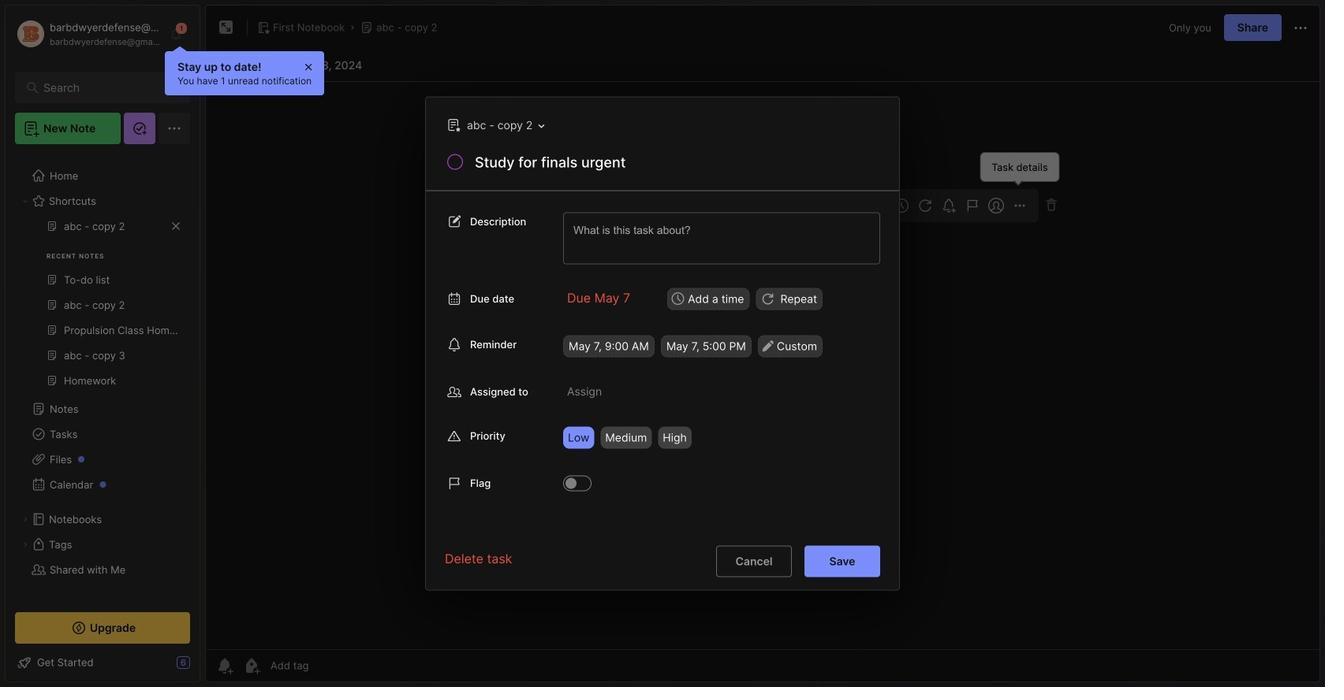 Task type: locate. For each thing, give the bounding box(es) containing it.
tree
[[6, 154, 200, 618]]

Go to note or move task field
[[439, 114, 550, 137]]

Search text field
[[43, 80, 169, 95]]

None search field
[[43, 78, 169, 97]]

main element
[[0, 0, 205, 688]]

group
[[15, 214, 190, 403]]

group inside main element
[[15, 214, 190, 403]]

tooltip
[[165, 46, 324, 95]]

expand notebooks image
[[21, 515, 30, 524]]



Task type: vqa. For each thing, say whether or not it's contained in the screenshot.
continue
no



Task type: describe. For each thing, give the bounding box(es) containing it.
What is this task about? text field
[[563, 213, 880, 265]]

tree inside main element
[[6, 154, 200, 618]]

add a reminder image
[[215, 657, 234, 676]]

expand tags image
[[21, 540, 30, 550]]

Enter task text field
[[473, 153, 880, 179]]

none search field inside main element
[[43, 78, 169, 97]]

note window element
[[205, 5, 1320, 683]]

expand note image
[[217, 18, 236, 37]]

add tag image
[[242, 657, 261, 676]]

Note Editor text field
[[206, 81, 1319, 650]]



